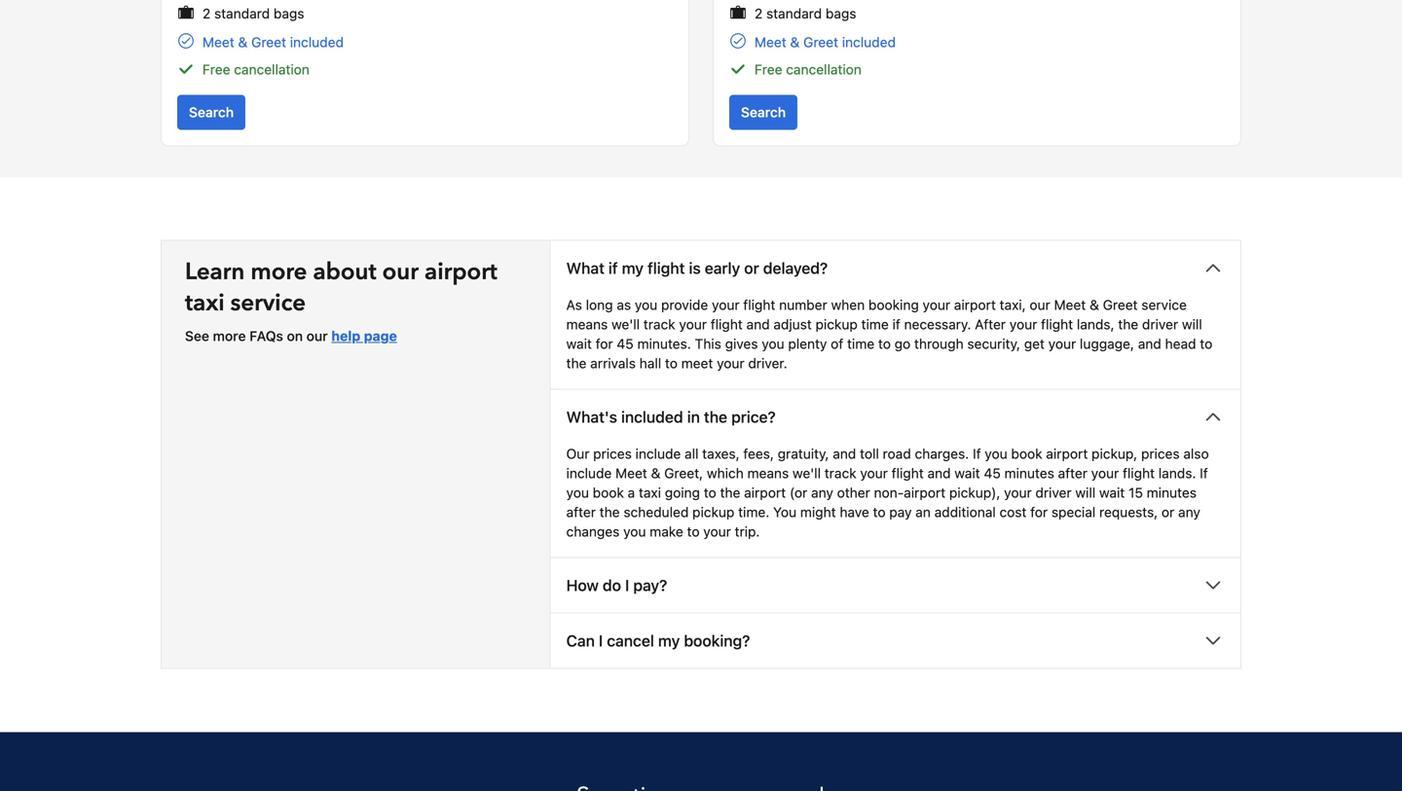 Task type: describe. For each thing, give the bounding box(es) containing it.
included inside dropdown button
[[621, 408, 683, 426]]

you
[[773, 504, 797, 520]]

search for first search button
[[189, 104, 234, 120]]

0 horizontal spatial if
[[973, 446, 981, 462]]

0 horizontal spatial included
[[290, 34, 344, 50]]

flight up adjust at the top of page
[[743, 297, 775, 313]]

what's
[[566, 408, 617, 426]]

you right as
[[635, 297, 657, 313]]

adjust
[[773, 316, 812, 333]]

charges.
[[915, 446, 969, 462]]

how do i pay?
[[566, 576, 667, 595]]

to down which
[[704, 485, 716, 501]]

security,
[[967, 336, 1020, 352]]

service inside learn more about our airport taxi service see more faqs on our help page
[[230, 287, 306, 319]]

flight down road
[[892, 465, 924, 481]]

15
[[1129, 485, 1143, 501]]

as
[[566, 297, 582, 313]]

pickup inside our prices include all taxes, fees, gratuity, and toll road charges. if you book airport pickup, prices also include meet & greet, which means we'll track your flight and wait 45 minutes after your flight lands. if you book a taxi going to the airport (or any other non-airport pickup), your driver will wait 15 minutes after the scheduled pickup time. you might have to pay an additional cost for special requests, or any changes you make to your trip.
[[692, 504, 735, 520]]

booking
[[868, 297, 919, 313]]

gratuity,
[[778, 446, 829, 462]]

2 search button from the left
[[729, 95, 798, 130]]

your left trip.
[[703, 524, 731, 540]]

additional
[[934, 504, 996, 520]]

1 vertical spatial wait
[[955, 465, 980, 481]]

changes
[[566, 524, 620, 540]]

and left head
[[1138, 336, 1161, 352]]

what's included in the price? element
[[551, 444, 1240, 557]]

and left toll
[[833, 446, 856, 462]]

all
[[685, 446, 699, 462]]

or inside what if my flight is early or delayed? dropdown button
[[744, 259, 759, 278]]

for inside as long as you provide your flight number when booking your airport taxi, our meet & greet service means we'll track your flight and adjust pickup time if necessary. after your flight lands, the driver will wait for 45 minutes. this gives you plenty of time to go through security, get your luggage, and head to the arrivals hall to meet your driver.
[[596, 336, 613, 352]]

0 horizontal spatial greet
[[251, 34, 286, 50]]

arrivals
[[590, 355, 636, 371]]

scheduled
[[624, 504, 689, 520]]

greet,
[[664, 465, 703, 481]]

taxes,
[[702, 446, 740, 462]]

1 vertical spatial more
[[213, 328, 246, 344]]

2 cancellation from the left
[[786, 61, 862, 77]]

your down gives
[[717, 355, 745, 371]]

your right get
[[1048, 336, 1076, 352]]

see
[[185, 328, 209, 344]]

your down early
[[712, 297, 740, 313]]

airport inside learn more about our airport taxi service see more faqs on our help page
[[425, 256, 497, 288]]

to right head
[[1200, 336, 1213, 352]]

booking?
[[684, 632, 750, 650]]

road
[[883, 446, 911, 462]]

our prices include all taxes, fees, gratuity, and toll road charges. if you book airport pickup, prices also include meet & greet, which means we'll track your flight and wait 45 minutes after your flight lands. if you book a taxi going to the airport (or any other non-airport pickup), your driver will wait 15 minutes after the scheduled pickup time. you might have to pay an additional cost for special requests, or any changes you make to your trip.
[[566, 446, 1209, 540]]

number
[[779, 297, 827, 313]]

your down toll
[[860, 465, 888, 481]]

for inside our prices include all taxes, fees, gratuity, and toll road charges. if you book airport pickup, prices also include meet & greet, which means we'll track your flight and wait 45 minutes after your flight lands. if you book a taxi going to the airport (or any other non-airport pickup), your driver will wait 15 minutes after the scheduled pickup time. you might have to pay an additional cost for special requests, or any changes you make to your trip.
[[1030, 504, 1048, 520]]

as
[[617, 297, 631, 313]]

the up luggage,
[[1118, 316, 1138, 333]]

0 vertical spatial minutes
[[1004, 465, 1054, 481]]

about
[[313, 256, 376, 288]]

to down minutes.
[[665, 355, 678, 371]]

service inside as long as you provide your flight number when booking your airport taxi, our meet & greet service means we'll track your flight and adjust pickup time if necessary. after your flight lands, the driver will wait for 45 minutes. this gives you plenty of time to go through security, get your luggage, and head to the arrivals hall to meet your driver.
[[1141, 297, 1187, 313]]

flight inside dropdown button
[[648, 259, 685, 278]]

1 horizontal spatial more
[[251, 256, 307, 288]]

taxi inside learn more about our airport taxi service see more faqs on our help page
[[185, 287, 225, 319]]

(or
[[790, 485, 807, 501]]

as long as you provide your flight number when booking your airport taxi, our meet & greet service means we'll track your flight and adjust pickup time if necessary. after your flight lands, the driver will wait for 45 minutes. this gives you plenty of time to go through security, get your luggage, and head to the arrivals hall to meet your driver.
[[566, 297, 1213, 371]]

will inside our prices include all taxes, fees, gratuity, and toll road charges. if you book airport pickup, prices also include meet & greet, which means we'll track your flight and wait 45 minutes after your flight lands. if you book a taxi going to the airport (or any other non-airport pickup), your driver will wait 15 minutes after the scheduled pickup time. you might have to pay an additional cost for special requests, or any changes you make to your trip.
[[1075, 485, 1096, 501]]

this
[[695, 336, 721, 352]]

what's included in the price? button
[[551, 390, 1240, 444]]

2 prices from the left
[[1141, 446, 1180, 462]]

what if my flight is early or delayed?
[[566, 259, 828, 278]]

might
[[800, 504, 836, 520]]

and up gives
[[746, 316, 770, 333]]

1 search button from the left
[[177, 95, 246, 130]]

taxi,
[[1000, 297, 1026, 313]]

how do i pay? button
[[551, 558, 1240, 613]]

your down taxi,
[[1010, 316, 1037, 333]]

in
[[687, 408, 700, 426]]

cancel
[[607, 632, 654, 650]]

what if my flight is early or delayed? button
[[551, 241, 1240, 296]]

greet inside as long as you provide your flight number when booking your airport taxi, our meet & greet service means we'll track your flight and adjust pickup time if necessary. after your flight lands, the driver will wait for 45 minutes. this gives you plenty of time to go through security, get your luggage, and head to the arrivals hall to meet your driver.
[[1103, 297, 1138, 313]]

help
[[331, 328, 360, 344]]

the down which
[[720, 485, 740, 501]]

can i cancel my booking? button
[[551, 614, 1240, 668]]

1 vertical spatial if
[[1200, 465, 1208, 481]]

trip.
[[735, 524, 760, 540]]

meet inside as long as you provide your flight number when booking your airport taxi, our meet & greet service means we'll track your flight and adjust pickup time if necessary. after your flight lands, the driver will wait for 45 minutes. this gives you plenty of time to go through security, get your luggage, and head to the arrivals hall to meet your driver.
[[1054, 297, 1086, 313]]

if inside dropdown button
[[608, 259, 618, 278]]

lands,
[[1077, 316, 1114, 333]]

1 horizontal spatial minutes
[[1147, 485, 1197, 501]]

which
[[707, 465, 744, 481]]

is
[[689, 259, 701, 278]]

driver.
[[748, 355, 787, 371]]

non-
[[874, 485, 904, 501]]

taxi inside our prices include all taxes, fees, gratuity, and toll road charges. if you book airport pickup, prices also include meet & greet, which means we'll track your flight and wait 45 minutes after your flight lands. if you book a taxi going to the airport (or any other non-airport pickup), your driver will wait 15 minutes after the scheduled pickup time. you might have to pay an additional cost for special requests, or any changes you make to your trip.
[[639, 485, 661, 501]]

& inside as long as you provide your flight number when booking your airport taxi, our meet & greet service means we'll track your flight and adjust pickup time if necessary. after your flight lands, the driver will wait for 45 minutes. this gives you plenty of time to go through security, get your luggage, and head to the arrivals hall to meet your driver.
[[1090, 297, 1099, 313]]

flight up get
[[1041, 316, 1073, 333]]

hall
[[639, 355, 661, 371]]

1 vertical spatial include
[[566, 465, 612, 481]]

through
[[914, 336, 964, 352]]

1 vertical spatial book
[[593, 485, 624, 501]]

requests,
[[1099, 504, 1158, 520]]

track inside our prices include all taxes, fees, gratuity, and toll road charges. if you book airport pickup, prices also include meet & greet, which means we'll track your flight and wait 45 minutes after your flight lands. if you book a taxi going to the airport (or any other non-airport pickup), your driver will wait 15 minutes after the scheduled pickup time. you might have to pay an additional cost for special requests, or any changes you make to your trip.
[[825, 465, 856, 481]]

2 vertical spatial our
[[306, 328, 328, 344]]

what
[[566, 259, 605, 278]]

the left arrivals at the top left of page
[[566, 355, 587, 371]]

an
[[916, 504, 931, 520]]

meet
[[681, 355, 713, 371]]

free cancellation for first search button from right
[[755, 61, 862, 77]]

what's included in the price?
[[566, 408, 776, 426]]

2 free from the left
[[755, 61, 782, 77]]

2 horizontal spatial included
[[842, 34, 896, 50]]

going
[[665, 485, 700, 501]]

a
[[628, 485, 635, 501]]

also
[[1183, 446, 1209, 462]]

2 vertical spatial wait
[[1099, 485, 1125, 501]]

pay?
[[633, 576, 667, 595]]

have
[[840, 504, 869, 520]]

of
[[831, 336, 843, 352]]

toll
[[860, 446, 879, 462]]

price?
[[731, 408, 776, 426]]

can
[[566, 632, 595, 650]]

make
[[650, 524, 683, 540]]

to left pay
[[873, 504, 886, 520]]

fees,
[[743, 446, 774, 462]]

1 vertical spatial time
[[847, 336, 875, 352]]

if inside as long as you provide your flight number when booking your airport taxi, our meet & greet service means we'll track your flight and adjust pickup time if necessary. after your flight lands, the driver will wait for 45 minutes. this gives you plenty of time to go through security, get your luggage, and head to the arrivals hall to meet your driver.
[[892, 316, 900, 333]]

time.
[[738, 504, 769, 520]]

bags for first search button
[[274, 6, 304, 22]]

0 vertical spatial any
[[811, 485, 833, 501]]

1 horizontal spatial our
[[382, 256, 419, 288]]



Task type: locate. For each thing, give the bounding box(es) containing it.
1 horizontal spatial 2
[[755, 6, 763, 22]]

you up pickup),
[[985, 446, 1007, 462]]

for up arrivals at the top left of page
[[596, 336, 613, 352]]

you down scheduled
[[623, 524, 646, 540]]

early
[[705, 259, 740, 278]]

wait left 15
[[1099, 485, 1125, 501]]

1 cancellation from the left
[[234, 61, 309, 77]]

and down 'charges.'
[[927, 465, 951, 481]]

wait inside as long as you provide your flight number when booking your airport taxi, our meet & greet service means we'll track your flight and adjust pickup time if necessary. after your flight lands, the driver will wait for 45 minutes. this gives you plenty of time to go through security, get your luggage, and head to the arrivals hall to meet your driver.
[[566, 336, 592, 352]]

driver up special
[[1036, 485, 1072, 501]]

pickup
[[816, 316, 858, 333], [692, 504, 735, 520]]

go
[[895, 336, 911, 352]]

standard
[[214, 6, 270, 22], [766, 6, 822, 22]]

flight left is
[[648, 259, 685, 278]]

0 horizontal spatial standard
[[214, 6, 270, 22]]

necessary.
[[904, 316, 971, 333]]

wait
[[566, 336, 592, 352], [955, 465, 980, 481], [1099, 485, 1125, 501]]

1 horizontal spatial or
[[1162, 504, 1175, 520]]

0 horizontal spatial search
[[189, 104, 234, 120]]

will
[[1182, 316, 1202, 333], [1075, 485, 1096, 501]]

airport inside as long as you provide your flight number when booking your airport taxi, our meet & greet service means we'll track your flight and adjust pickup time if necessary. after your flight lands, the driver will wait for 45 minutes. this gives you plenty of time to go through security, get your luggage, and head to the arrivals hall to meet your driver.
[[954, 297, 996, 313]]

your up necessary.
[[923, 297, 950, 313]]

special
[[1051, 504, 1096, 520]]

or right requests,
[[1162, 504, 1175, 520]]

taxi up see
[[185, 287, 225, 319]]

0 horizontal spatial 2 standard bags
[[203, 6, 304, 22]]

2 horizontal spatial greet
[[1103, 297, 1138, 313]]

track
[[643, 316, 675, 333], [825, 465, 856, 481]]

1 horizontal spatial included
[[621, 408, 683, 426]]

0 horizontal spatial we'll
[[611, 316, 640, 333]]

if down also
[[1200, 465, 1208, 481]]

1 horizontal spatial search
[[741, 104, 786, 120]]

1 meet & greet included from the left
[[203, 34, 344, 50]]

or inside our prices include all taxes, fees, gratuity, and toll road charges. if you book airport pickup, prices also include meet & greet, which means we'll track your flight and wait 45 minutes after your flight lands. if you book a taxi going to the airport (or any other non-airport pickup), your driver will wait 15 minutes after the scheduled pickup time. you might have to pay an additional cost for special requests, or any changes you make to your trip.
[[1162, 504, 1175, 520]]

other
[[837, 485, 870, 501]]

1 vertical spatial we'll
[[793, 465, 821, 481]]

2 2 from the left
[[755, 6, 763, 22]]

our right about on the left of the page
[[382, 256, 419, 288]]

our inside as long as you provide your flight number when booking your airport taxi, our meet & greet service means we'll track your flight and adjust pickup time if necessary. after your flight lands, the driver will wait for 45 minutes. this gives you plenty of time to go through security, get your luggage, and head to the arrivals hall to meet your driver.
[[1030, 297, 1050, 313]]

we'll inside our prices include all taxes, fees, gratuity, and toll road charges. if you book airport pickup, prices also include meet & greet, which means we'll track your flight and wait 45 minutes after your flight lands. if you book a taxi going to the airport (or any other non-airport pickup), your driver will wait 15 minutes after the scheduled pickup time. you might have to pay an additional cost for special requests, or any changes you make to your trip.
[[793, 465, 821, 481]]

0 vertical spatial will
[[1182, 316, 1202, 333]]

for
[[596, 336, 613, 352], [1030, 504, 1048, 520]]

to
[[878, 336, 891, 352], [1200, 336, 1213, 352], [665, 355, 678, 371], [704, 485, 716, 501], [873, 504, 886, 520], [687, 524, 700, 540]]

to left go
[[878, 336, 891, 352]]

0 horizontal spatial any
[[811, 485, 833, 501]]

0 vertical spatial if
[[608, 259, 618, 278]]

cost
[[1000, 504, 1027, 520]]

prices up lands.
[[1141, 446, 1180, 462]]

after
[[975, 316, 1006, 333]]

your
[[712, 297, 740, 313], [923, 297, 950, 313], [679, 316, 707, 333], [1010, 316, 1037, 333], [1048, 336, 1076, 352], [717, 355, 745, 371], [860, 465, 888, 481], [1091, 465, 1119, 481], [1004, 485, 1032, 501], [703, 524, 731, 540]]

1 vertical spatial track
[[825, 465, 856, 481]]

1 horizontal spatial meet & greet included
[[755, 34, 896, 50]]

pickup down going
[[692, 504, 735, 520]]

get
[[1024, 336, 1045, 352]]

i inside "how do i pay?" dropdown button
[[625, 576, 629, 595]]

1 bags from the left
[[274, 6, 304, 22]]

0 horizontal spatial free
[[203, 61, 230, 77]]

0 horizontal spatial prices
[[593, 446, 632, 462]]

1 horizontal spatial standard
[[766, 6, 822, 22]]

1 vertical spatial any
[[1178, 504, 1200, 520]]

track up the other
[[825, 465, 856, 481]]

1 horizontal spatial greet
[[803, 34, 838, 50]]

2 horizontal spatial our
[[1030, 297, 1050, 313]]

taxi right a
[[639, 485, 661, 501]]

0 horizontal spatial minutes
[[1004, 465, 1054, 481]]

0 vertical spatial means
[[566, 316, 608, 333]]

1 vertical spatial driver
[[1036, 485, 1072, 501]]

0 horizontal spatial taxi
[[185, 287, 225, 319]]

search button
[[177, 95, 246, 130], [729, 95, 798, 130]]

0 vertical spatial 45
[[617, 336, 634, 352]]

2 free cancellation from the left
[[755, 61, 862, 77]]

2 horizontal spatial wait
[[1099, 485, 1125, 501]]

0 horizontal spatial pickup
[[692, 504, 735, 520]]

1 horizontal spatial track
[[825, 465, 856, 481]]

1 free cancellation from the left
[[203, 61, 309, 77]]

pickup),
[[949, 485, 1000, 501]]

will inside as long as you provide your flight number when booking your airport taxi, our meet & greet service means we'll track your flight and adjust pickup time if necessary. after your flight lands, the driver will wait for 45 minutes. this gives you plenty of time to go through security, get your luggage, and head to the arrivals hall to meet your driver.
[[1182, 316, 1202, 333]]

track up minutes.
[[643, 316, 675, 333]]

flight up gives
[[711, 316, 743, 333]]

we'll down as
[[611, 316, 640, 333]]

0 horizontal spatial wait
[[566, 336, 592, 352]]

i
[[625, 576, 629, 595], [599, 632, 603, 650]]

can i cancel my booking?
[[566, 632, 750, 650]]

bags
[[274, 6, 304, 22], [826, 6, 856, 22]]

lands.
[[1159, 465, 1196, 481]]

will up special
[[1075, 485, 1096, 501]]

when
[[831, 297, 865, 313]]

our
[[566, 446, 590, 462]]

you up driver.
[[762, 336, 784, 352]]

1 horizontal spatial 2 standard bags
[[755, 6, 856, 22]]

meet inside our prices include all taxes, fees, gratuity, and toll road charges. if you book airport pickup, prices also include meet & greet, which means we'll track your flight and wait 45 minutes after your flight lands. if you book a taxi going to the airport (or any other non-airport pickup), your driver will wait 15 minutes after the scheduled pickup time. you might have to pay an additional cost for special requests, or any changes you make to your trip.
[[615, 465, 647, 481]]

1 horizontal spatial service
[[1141, 297, 1187, 313]]

0 vertical spatial for
[[596, 336, 613, 352]]

0 horizontal spatial cancellation
[[234, 61, 309, 77]]

0 horizontal spatial after
[[566, 504, 596, 520]]

minutes down lands.
[[1147, 485, 1197, 501]]

search
[[189, 104, 234, 120], [741, 104, 786, 120]]

driver inside our prices include all taxes, fees, gratuity, and toll road charges. if you book airport pickup, prices also include meet & greet, which means we'll track your flight and wait 45 minutes after your flight lands. if you book a taxi going to the airport (or any other non-airport pickup), your driver will wait 15 minutes after the scheduled pickup time. you might have to pay an additional cost for special requests, or any changes you make to your trip.
[[1036, 485, 1072, 501]]

1 horizontal spatial free
[[755, 61, 782, 77]]

0 horizontal spatial if
[[608, 259, 618, 278]]

airport
[[425, 256, 497, 288], [954, 297, 996, 313], [1046, 446, 1088, 462], [744, 485, 786, 501], [904, 485, 946, 501]]

1 horizontal spatial include
[[635, 446, 681, 462]]

luggage,
[[1080, 336, 1134, 352]]

1 horizontal spatial free cancellation
[[755, 61, 862, 77]]

delayed?
[[763, 259, 828, 278]]

the up 'changes'
[[600, 504, 620, 520]]

free cancellation
[[203, 61, 309, 77], [755, 61, 862, 77]]

service up faqs
[[230, 287, 306, 319]]

after up special
[[1058, 465, 1088, 481]]

1 horizontal spatial taxi
[[639, 485, 661, 501]]

gives
[[725, 336, 758, 352]]

head
[[1165, 336, 1196, 352]]

after
[[1058, 465, 1088, 481], [566, 504, 596, 520]]

0 horizontal spatial service
[[230, 287, 306, 319]]

45 inside our prices include all taxes, fees, gratuity, and toll road charges. if you book airport pickup, prices also include meet & greet, which means we'll track your flight and wait 45 minutes after your flight lands. if you book a taxi going to the airport (or any other non-airport pickup), your driver will wait 15 minutes after the scheduled pickup time. you might have to pay an additional cost for special requests, or any changes you make to your trip.
[[984, 465, 1001, 481]]

your down provide
[[679, 316, 707, 333]]

0 vertical spatial our
[[382, 256, 419, 288]]

wait up arrivals at the top left of page
[[566, 336, 592, 352]]

what if my flight is early or delayed? element
[[551, 296, 1240, 389]]

1 horizontal spatial cancellation
[[786, 61, 862, 77]]

1 horizontal spatial my
[[658, 632, 680, 650]]

for right "cost"
[[1030, 504, 1048, 520]]

and
[[746, 316, 770, 333], [1138, 336, 1161, 352], [833, 446, 856, 462], [927, 465, 951, 481]]

service
[[230, 287, 306, 319], [1141, 297, 1187, 313]]

prices right our at the bottom left
[[593, 446, 632, 462]]

1 standard from the left
[[214, 6, 270, 22]]

0 vertical spatial book
[[1011, 446, 1042, 462]]

the
[[1118, 316, 1138, 333], [566, 355, 587, 371], [704, 408, 727, 426], [720, 485, 740, 501], [600, 504, 620, 520]]

1 horizontal spatial bags
[[826, 6, 856, 22]]

free cancellation for first search button
[[203, 61, 309, 77]]

0 horizontal spatial means
[[566, 316, 608, 333]]

time right of
[[847, 336, 875, 352]]

track inside as long as you provide your flight number when booking your airport taxi, our meet & greet service means we'll track your flight and adjust pickup time if necessary. after your flight lands, the driver will wait for 45 minutes. this gives you plenty of time to go through security, get your luggage, and head to the arrivals hall to meet your driver.
[[643, 316, 675, 333]]

2 search from the left
[[741, 104, 786, 120]]

1 horizontal spatial search button
[[729, 95, 798, 130]]

0 vertical spatial track
[[643, 316, 675, 333]]

0 vertical spatial or
[[744, 259, 759, 278]]

2 bags from the left
[[826, 6, 856, 22]]

our right taxi,
[[1030, 297, 1050, 313]]

any up might
[[811, 485, 833, 501]]

0 horizontal spatial book
[[593, 485, 624, 501]]

0 vertical spatial wait
[[566, 336, 592, 352]]

include up greet,
[[635, 446, 681, 462]]

1 horizontal spatial if
[[892, 316, 900, 333]]

1 vertical spatial means
[[747, 465, 789, 481]]

1 horizontal spatial any
[[1178, 504, 1200, 520]]

2 2 standard bags from the left
[[755, 6, 856, 22]]

means inside our prices include all taxes, fees, gratuity, and toll road charges. if you book airport pickup, prices also include meet & greet, which means we'll track your flight and wait 45 minutes after your flight lands. if you book a taxi going to the airport (or any other non-airport pickup), your driver will wait 15 minutes after the scheduled pickup time. you might have to pay an additional cost for special requests, or any changes you make to your trip.
[[747, 465, 789, 481]]

pickup,
[[1092, 446, 1138, 462]]

0 vertical spatial time
[[861, 316, 889, 333]]

1 2 standard bags from the left
[[203, 6, 304, 22]]

0 horizontal spatial free cancellation
[[203, 61, 309, 77]]

or
[[744, 259, 759, 278], [1162, 504, 1175, 520]]

after up 'changes'
[[566, 504, 596, 520]]

0 horizontal spatial track
[[643, 316, 675, 333]]

0 vertical spatial we'll
[[611, 316, 640, 333]]

driver up head
[[1142, 316, 1178, 333]]

& inside our prices include all taxes, fees, gratuity, and toll road charges. if you book airport pickup, prices also include meet & greet, which means we'll track your flight and wait 45 minutes after your flight lands. if you book a taxi going to the airport (or any other non-airport pickup), your driver will wait 15 minutes after the scheduled pickup time. you might have to pay an additional cost for special requests, or any changes you make to your trip.
[[651, 465, 661, 481]]

to right the make
[[687, 524, 700, 540]]

1 vertical spatial pickup
[[692, 504, 735, 520]]

i right do
[[625, 576, 629, 595]]

1 vertical spatial taxi
[[639, 485, 661, 501]]

time
[[861, 316, 889, 333], [847, 336, 875, 352]]

1 horizontal spatial 45
[[984, 465, 1001, 481]]

means
[[566, 316, 608, 333], [747, 465, 789, 481]]

0 horizontal spatial or
[[744, 259, 759, 278]]

you
[[635, 297, 657, 313], [762, 336, 784, 352], [985, 446, 1007, 462], [566, 485, 589, 501], [623, 524, 646, 540]]

45 up arrivals at the top left of page
[[617, 336, 634, 352]]

your down the pickup,
[[1091, 465, 1119, 481]]

taxi
[[185, 287, 225, 319], [639, 485, 661, 501]]

you down our at the bottom left
[[566, 485, 589, 501]]

if right 'what'
[[608, 259, 618, 278]]

faqs
[[249, 328, 283, 344]]

1 horizontal spatial if
[[1200, 465, 1208, 481]]

our right on
[[306, 328, 328, 344]]

service up head
[[1141, 297, 1187, 313]]

flight up 15
[[1123, 465, 1155, 481]]

0 horizontal spatial 2
[[203, 6, 211, 22]]

0 vertical spatial include
[[635, 446, 681, 462]]

time down booking
[[861, 316, 889, 333]]

include down our at the bottom left
[[566, 465, 612, 481]]

free
[[203, 61, 230, 77], [755, 61, 782, 77]]

or right early
[[744, 259, 759, 278]]

0 vertical spatial taxi
[[185, 287, 225, 319]]

minutes up "cost"
[[1004, 465, 1054, 481]]

1 horizontal spatial driver
[[1142, 316, 1178, 333]]

0 vertical spatial driver
[[1142, 316, 1178, 333]]

minutes
[[1004, 465, 1054, 481], [1147, 485, 1197, 501]]

cancellation
[[234, 61, 309, 77], [786, 61, 862, 77]]

the right in
[[704, 408, 727, 426]]

we'll down gratuity,
[[793, 465, 821, 481]]

we'll inside as long as you provide your flight number when booking your airport taxi, our meet & greet service means we'll track your flight and adjust pickup time if necessary. after your flight lands, the driver will wait for 45 minutes. this gives you plenty of time to go through security, get your luggage, and head to the arrivals hall to meet your driver.
[[611, 316, 640, 333]]

more right learn
[[251, 256, 307, 288]]

my up as
[[622, 259, 644, 278]]

page
[[364, 328, 397, 344]]

means inside as long as you provide your flight number when booking your airport taxi, our meet & greet service means we'll track your flight and adjust pickup time if necessary. after your flight lands, the driver will wait for 45 minutes. this gives you plenty of time to go through security, get your luggage, and head to the arrivals hall to meet your driver.
[[566, 316, 608, 333]]

0 horizontal spatial my
[[622, 259, 644, 278]]

i right can
[[599, 632, 603, 650]]

will up head
[[1182, 316, 1202, 333]]

prices
[[593, 446, 632, 462], [1141, 446, 1180, 462]]

1 2 from the left
[[203, 6, 211, 22]]

0 horizontal spatial search button
[[177, 95, 246, 130]]

1 free from the left
[[203, 61, 230, 77]]

1 horizontal spatial we'll
[[793, 465, 821, 481]]

provide
[[661, 297, 708, 313]]

1 vertical spatial my
[[658, 632, 680, 650]]

means down long
[[566, 316, 608, 333]]

1 vertical spatial if
[[892, 316, 900, 333]]

learn
[[185, 256, 245, 288]]

1 vertical spatial minutes
[[1147, 485, 1197, 501]]

0 horizontal spatial will
[[1075, 485, 1096, 501]]

my right the cancel
[[658, 632, 680, 650]]

on
[[287, 328, 303, 344]]

2 meet & greet included from the left
[[755, 34, 896, 50]]

1 horizontal spatial for
[[1030, 504, 1048, 520]]

45 up pickup),
[[984, 465, 1001, 481]]

if right 'charges.'
[[973, 446, 981, 462]]

your up "cost"
[[1004, 485, 1032, 501]]

0 vertical spatial pickup
[[816, 316, 858, 333]]

2 standard from the left
[[766, 6, 822, 22]]

any down lands.
[[1178, 504, 1200, 520]]

1 prices from the left
[[593, 446, 632, 462]]

0 horizontal spatial our
[[306, 328, 328, 344]]

45
[[617, 336, 634, 352], [984, 465, 1001, 481]]

0 vertical spatial my
[[622, 259, 644, 278]]

bags for first search button from right
[[826, 6, 856, 22]]

if
[[608, 259, 618, 278], [892, 316, 900, 333]]

search for first search button from right
[[741, 104, 786, 120]]

the inside what's included in the price? dropdown button
[[704, 408, 727, 426]]

help page link
[[331, 328, 397, 344]]

i inside "can i cancel my booking?" dropdown button
[[599, 632, 603, 650]]

plenty
[[788, 336, 827, 352]]

wait up pickup),
[[955, 465, 980, 481]]

0 vertical spatial i
[[625, 576, 629, 595]]

my inside what if my flight is early or delayed? dropdown button
[[622, 259, 644, 278]]

driver inside as long as you provide your flight number when booking your airport taxi, our meet & greet service means we'll track your flight and adjust pickup time if necessary. after your flight lands, the driver will wait for 45 minutes. this gives you plenty of time to go through security, get your luggage, and head to the arrivals hall to meet your driver.
[[1142, 316, 1178, 333]]

learn more about our airport taxi service see more faqs on our help page
[[185, 256, 497, 344]]

do
[[603, 576, 621, 595]]

pay
[[889, 504, 912, 520]]

1 vertical spatial i
[[599, 632, 603, 650]]

0 vertical spatial after
[[1058, 465, 1088, 481]]

more right see
[[213, 328, 246, 344]]

0 horizontal spatial driver
[[1036, 485, 1072, 501]]

1 search from the left
[[189, 104, 234, 120]]

pickup inside as long as you provide your flight number when booking your airport taxi, our meet & greet service means we'll track your flight and adjust pickup time if necessary. after your flight lands, the driver will wait for 45 minutes. this gives you plenty of time to go through security, get your luggage, and head to the arrivals hall to meet your driver.
[[816, 316, 858, 333]]

we'll
[[611, 316, 640, 333], [793, 465, 821, 481]]

45 inside as long as you provide your flight number when booking your airport taxi, our meet & greet service means we'll track your flight and adjust pickup time if necessary. after your flight lands, the driver will wait for 45 minutes. this gives you plenty of time to go through security, get your luggage, and head to the arrivals hall to meet your driver.
[[617, 336, 634, 352]]

1 horizontal spatial pickup
[[816, 316, 858, 333]]

1 vertical spatial for
[[1030, 504, 1048, 520]]

how
[[566, 576, 599, 595]]

book up "cost"
[[1011, 446, 1042, 462]]

2 standard bags
[[203, 6, 304, 22], [755, 6, 856, 22]]

means down fees,
[[747, 465, 789, 481]]

long
[[586, 297, 613, 313]]

pickup up of
[[816, 316, 858, 333]]

1 vertical spatial will
[[1075, 485, 1096, 501]]

0 horizontal spatial more
[[213, 328, 246, 344]]

flight
[[648, 259, 685, 278], [743, 297, 775, 313], [711, 316, 743, 333], [1041, 316, 1073, 333], [892, 465, 924, 481], [1123, 465, 1155, 481]]

book left a
[[593, 485, 624, 501]]

1 vertical spatial or
[[1162, 504, 1175, 520]]

if down booking
[[892, 316, 900, 333]]

included
[[290, 34, 344, 50], [842, 34, 896, 50], [621, 408, 683, 426]]

minutes.
[[637, 336, 691, 352]]

1 vertical spatial 45
[[984, 465, 1001, 481]]

meet
[[203, 34, 234, 50], [755, 34, 786, 50], [1054, 297, 1086, 313], [615, 465, 647, 481]]

my inside "can i cancel my booking?" dropdown button
[[658, 632, 680, 650]]



Task type: vqa. For each thing, say whether or not it's contained in the screenshot.
first the with
no



